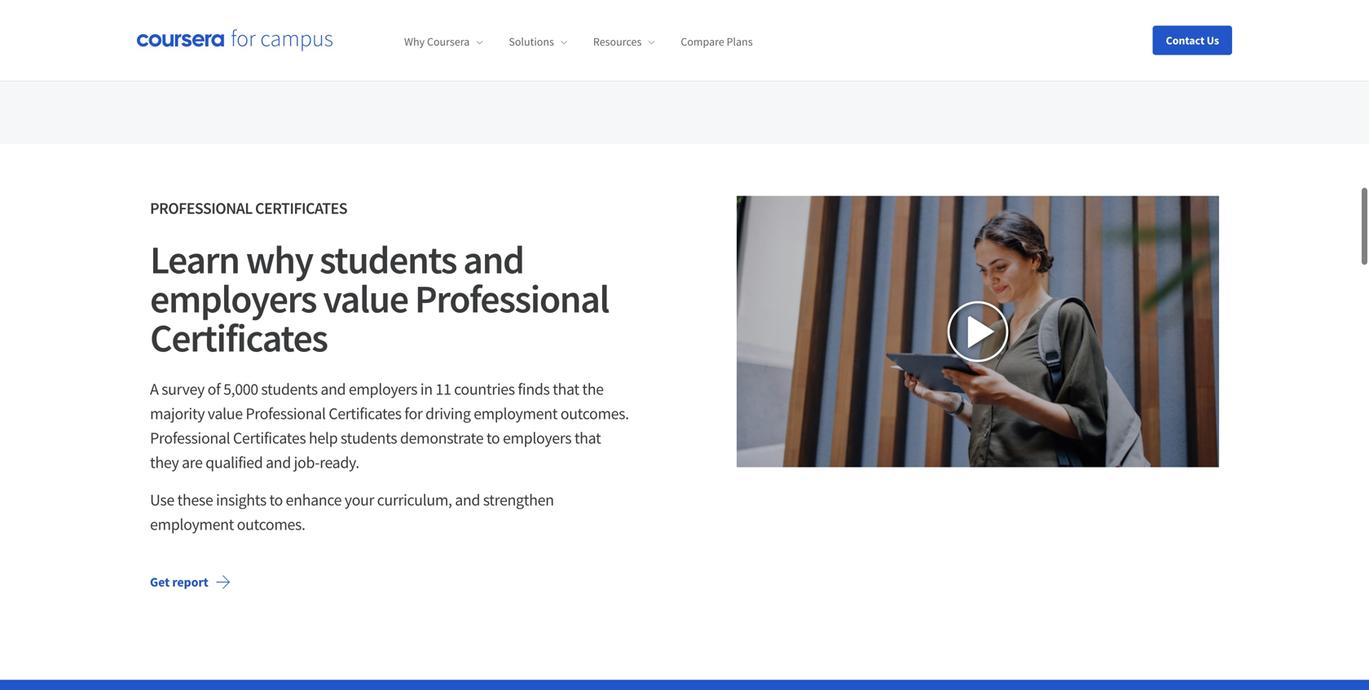 Task type: describe. For each thing, give the bounding box(es) containing it.
why
[[246, 225, 313, 274]]

survey
[[161, 369, 205, 390]]

report
[[172, 564, 208, 581]]

1 vertical spatial that
[[574, 418, 601, 439]]

1 vertical spatial students
[[261, 369, 318, 390]]

learn why students and employers value professional certificates
[[150, 225, 609, 353]]

about
[[804, 28, 838, 44]]

resources
[[593, 34, 642, 49]]

coursera
[[427, 34, 470, 49]]

your
[[345, 480, 374, 500]]

demonstrate
[[400, 418, 483, 439]]

certificates up why
[[255, 188, 347, 209]]

get report link
[[137, 553, 244, 592]]

solutions
[[509, 34, 554, 49]]

a
[[150, 369, 159, 390]]

curriculum,
[[377, 480, 452, 500]]

of
[[207, 369, 220, 390]]

professional inside learn why students and employers value professional certificates
[[415, 265, 609, 313]]

the
[[582, 369, 604, 390]]

5,000
[[223, 369, 258, 390]]

compare
[[681, 34, 724, 49]]

strengthen
[[483, 480, 554, 500]]

0 vertical spatial that
[[553, 369, 579, 390]]

insights
[[216, 480, 266, 500]]

get
[[150, 564, 170, 581]]

in
[[420, 369, 433, 390]]

solutions link
[[509, 34, 567, 49]]

help
[[309, 418, 338, 439]]

ready.
[[320, 443, 359, 463]]

career
[[840, 28, 878, 44]]

certificates left for
[[329, 394, 402, 414]]

compare plans
[[681, 34, 753, 49]]

for
[[404, 394, 423, 414]]

compare plans link
[[681, 34, 753, 49]]

get report
[[150, 564, 208, 581]]

learn for learn why students and employers value professional certificates
[[150, 225, 239, 274]]

resources link
[[593, 34, 655, 49]]

more
[[772, 28, 801, 44]]

2 vertical spatial students
[[341, 418, 397, 439]]

micro-credentials video thumb image
[[737, 186, 1219, 458]]

and inside use these insights to enhance your curriculum, and strengthen employment outcomes.
[[455, 480, 480, 500]]

employers inside learn why students and employers value professional certificates
[[150, 265, 316, 313]]

finds
[[518, 369, 550, 390]]

2 horizontal spatial employers
[[503, 418, 571, 439]]

to inside "a survey of 5,000 students and employers in 11 countries finds that the majority value professional certificates for driving employment outcomes. professional certificates help students demonstrate to employers that they are qualified and job-ready."
[[486, 418, 500, 439]]

a survey of 5,000 students and employers in 11 countries finds that the majority value professional certificates for driving employment outcomes. professional certificates help students demonstrate to employers that they are qualified and job-ready.
[[150, 369, 629, 463]]

job-
[[294, 443, 320, 463]]

enhance
[[286, 480, 342, 500]]

value inside "a survey of 5,000 students and employers in 11 countries finds that the majority value professional certificates for driving employment outcomes. professional certificates help students demonstrate to employers that they are qualified and job-ready."
[[208, 394, 243, 414]]



Task type: locate. For each thing, give the bounding box(es) containing it.
1 vertical spatial learn
[[150, 225, 239, 274]]

employment down these
[[150, 505, 234, 525]]

academy
[[880, 28, 932, 44]]

1 vertical spatial to
[[269, 480, 283, 500]]

1 vertical spatial value
[[208, 394, 243, 414]]

learn down professional certificates
[[150, 225, 239, 274]]

use these insights to enhance your curriculum, and strengthen employment outcomes.
[[150, 480, 554, 525]]

that down the
[[574, 418, 601, 439]]

learn more about career academy link
[[724, 17, 968, 56]]

countries
[[454, 369, 515, 390]]

0 horizontal spatial learn
[[150, 225, 239, 274]]

11
[[436, 369, 451, 390]]

these
[[177, 480, 213, 500]]

1 horizontal spatial value
[[323, 265, 408, 313]]

plans
[[727, 34, 753, 49]]

certificates
[[255, 188, 347, 209], [150, 304, 327, 353], [329, 394, 402, 414], [233, 418, 306, 439]]

driving
[[425, 394, 471, 414]]

contact us
[[1166, 33, 1219, 48]]

1 horizontal spatial employers
[[349, 369, 417, 390]]

are
[[182, 443, 203, 463]]

learn left more
[[737, 28, 769, 44]]

to inside use these insights to enhance your curriculum, and strengthen employment outcomes.
[[269, 480, 283, 500]]

0 vertical spatial employers
[[150, 265, 316, 313]]

learn
[[737, 28, 769, 44], [150, 225, 239, 274]]

to down countries
[[486, 418, 500, 439]]

us
[[1207, 33, 1219, 48]]

to right insights
[[269, 480, 283, 500]]

1 horizontal spatial employment
[[474, 394, 558, 414]]

1 vertical spatial outcomes.
[[237, 505, 305, 525]]

value
[[323, 265, 408, 313], [208, 394, 243, 414]]

1 horizontal spatial learn
[[737, 28, 769, 44]]

2 vertical spatial employers
[[503, 418, 571, 439]]

0 horizontal spatial value
[[208, 394, 243, 414]]

learn for learn more about career academy
[[737, 28, 769, 44]]

that
[[553, 369, 579, 390], [574, 418, 601, 439]]

1 horizontal spatial outcomes.
[[560, 394, 629, 414]]

outcomes. inside "a survey of 5,000 students and employers in 11 countries finds that the majority value professional certificates for driving employment outcomes. professional certificates help students demonstrate to employers that they are qualified and job-ready."
[[560, 394, 629, 414]]

0 vertical spatial outcomes.
[[560, 394, 629, 414]]

employment inside use these insights to enhance your curriculum, and strengthen employment outcomes.
[[150, 505, 234, 525]]

certificates up qualified at the bottom of page
[[233, 418, 306, 439]]

employment inside "a survey of 5,000 students and employers in 11 countries finds that the majority value professional certificates for driving employment outcomes. professional certificates help students demonstrate to employers that they are qualified and job-ready."
[[474, 394, 558, 414]]

employment
[[474, 394, 558, 414], [150, 505, 234, 525]]

they
[[150, 443, 179, 463]]

why coursera link
[[404, 34, 483, 49]]

0 horizontal spatial outcomes.
[[237, 505, 305, 525]]

students inside learn why students and employers value professional certificates
[[320, 225, 456, 274]]

to
[[486, 418, 500, 439], [269, 480, 283, 500]]

0 horizontal spatial to
[[269, 480, 283, 500]]

certificates up 5,000
[[150, 304, 327, 353]]

certificates inside learn why students and employers value professional certificates
[[150, 304, 327, 353]]

0 vertical spatial students
[[320, 225, 456, 274]]

outcomes. down the
[[560, 394, 629, 414]]

outcomes. down insights
[[237, 505, 305, 525]]

and
[[463, 225, 524, 274], [321, 369, 346, 390], [266, 443, 291, 463], [455, 480, 480, 500]]

professional certificates
[[150, 188, 347, 209]]

outcomes. inside use these insights to enhance your curriculum, and strengthen employment outcomes.
[[237, 505, 305, 525]]

0 vertical spatial employment
[[474, 394, 558, 414]]

0 vertical spatial value
[[323, 265, 408, 313]]

and inside learn why students and employers value professional certificates
[[463, 225, 524, 274]]

employment down the finds
[[474, 394, 558, 414]]

majority
[[150, 394, 205, 414]]

0 horizontal spatial employment
[[150, 505, 234, 525]]

that left the
[[553, 369, 579, 390]]

1 horizontal spatial to
[[486, 418, 500, 439]]

0 vertical spatial to
[[486, 418, 500, 439]]

qualified
[[205, 443, 263, 463]]

learn more about career academy
[[737, 28, 932, 44]]

outcomes.
[[560, 394, 629, 414], [237, 505, 305, 525]]

coursera for campus image
[[137, 29, 333, 52]]

contact us button
[[1153, 26, 1232, 55]]

value inside learn why students and employers value professional certificates
[[323, 265, 408, 313]]

professional
[[150, 188, 252, 209], [415, 265, 609, 313], [246, 394, 326, 414], [150, 418, 230, 439]]

use
[[150, 480, 174, 500]]

why
[[404, 34, 425, 49]]

1 vertical spatial employment
[[150, 505, 234, 525]]

why coursera
[[404, 34, 470, 49]]

contact
[[1166, 33, 1205, 48]]

students
[[320, 225, 456, 274], [261, 369, 318, 390], [341, 418, 397, 439]]

1 vertical spatial employers
[[349, 369, 417, 390]]

0 horizontal spatial employers
[[150, 265, 316, 313]]

learn inside learn why students and employers value professional certificates
[[150, 225, 239, 274]]

employers
[[150, 265, 316, 313], [349, 369, 417, 390], [503, 418, 571, 439]]

0 vertical spatial learn
[[737, 28, 769, 44]]



Task type: vqa. For each thing, say whether or not it's contained in the screenshot.
your
yes



